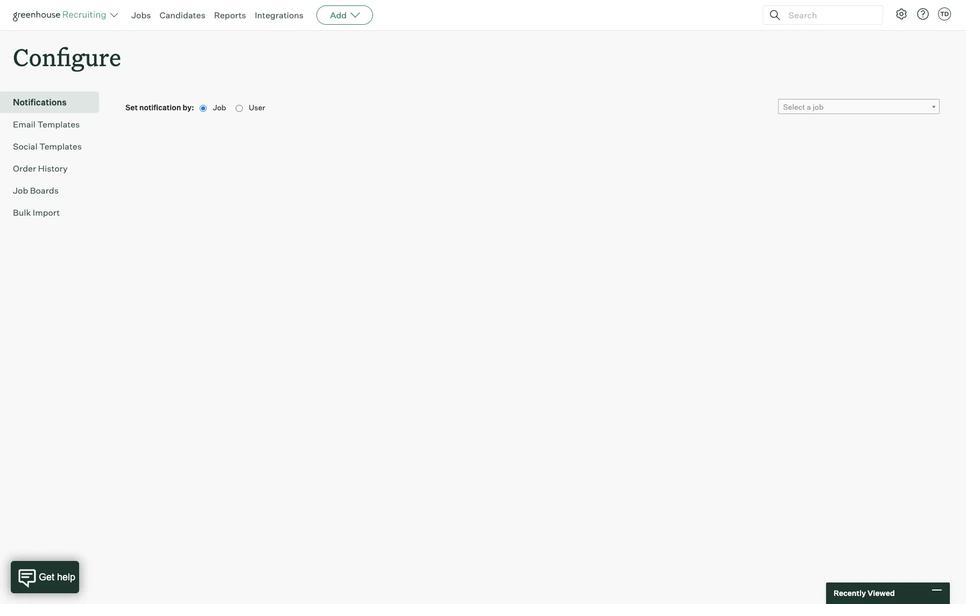 Task type: describe. For each thing, give the bounding box(es) containing it.
email templates
[[13, 119, 80, 130]]

reports
[[214, 10, 246, 20]]

td button
[[936, 5, 954, 23]]

td button
[[939, 8, 951, 20]]

jobs link
[[131, 10, 151, 20]]

boards
[[30, 185, 59, 196]]

bulk
[[13, 207, 31, 218]]

select a job
[[783, 102, 824, 112]]

viewed
[[868, 589, 895, 598]]

recently
[[834, 589, 866, 598]]

social
[[13, 141, 37, 152]]

jobs
[[131, 10, 151, 20]]

job for job
[[213, 103, 228, 112]]

order history link
[[13, 162, 95, 175]]

bulk import link
[[13, 206, 95, 219]]

configure image
[[895, 8, 908, 20]]

import
[[33, 207, 60, 218]]

job
[[813, 102, 824, 112]]

templates for social templates
[[39, 141, 82, 152]]

Job radio
[[200, 105, 207, 112]]

integrations link
[[255, 10, 304, 20]]

order
[[13, 163, 36, 174]]

integrations
[[255, 10, 304, 20]]

select
[[783, 102, 806, 112]]

User radio
[[236, 105, 243, 112]]

social templates link
[[13, 140, 95, 153]]

greenhouse recruiting image
[[13, 9, 110, 22]]

set
[[125, 103, 138, 112]]

candidates
[[160, 10, 205, 20]]

notification
[[139, 103, 181, 112]]

recently viewed
[[834, 589, 895, 598]]



Task type: vqa. For each thing, say whether or not it's contained in the screenshot.
Amelia Wattenberger
no



Task type: locate. For each thing, give the bounding box(es) containing it.
job for job boards
[[13, 185, 28, 196]]

notifications link
[[13, 96, 95, 109]]

candidates link
[[160, 10, 205, 20]]

a
[[807, 102, 811, 112]]

email templates link
[[13, 118, 95, 131]]

job right job option
[[213, 103, 228, 112]]

templates up social templates link
[[37, 119, 80, 130]]

social templates
[[13, 141, 82, 152]]

user
[[249, 103, 265, 112]]

templates
[[37, 119, 80, 130], [39, 141, 82, 152]]

1 horizontal spatial job
[[213, 103, 228, 112]]

add button
[[317, 5, 373, 25]]

reports link
[[214, 10, 246, 20]]

templates inside email templates link
[[37, 119, 80, 130]]

templates down email templates link
[[39, 141, 82, 152]]

set notification by:
[[125, 103, 196, 112]]

job boards link
[[13, 184, 95, 197]]

templates inside social templates link
[[39, 141, 82, 152]]

email
[[13, 119, 36, 130]]

notifications
[[13, 97, 67, 108]]

bulk import
[[13, 207, 60, 218]]

1 vertical spatial templates
[[39, 141, 82, 152]]

select a job link
[[779, 99, 940, 115]]

by:
[[183, 103, 194, 112]]

history
[[38, 163, 68, 174]]

0 vertical spatial job
[[213, 103, 228, 112]]

0 horizontal spatial job
[[13, 185, 28, 196]]

add
[[330, 10, 347, 20]]

configure
[[13, 41, 121, 73]]

Search text field
[[786, 7, 873, 23]]

0 vertical spatial templates
[[37, 119, 80, 130]]

templates for email templates
[[37, 119, 80, 130]]

job
[[213, 103, 228, 112], [13, 185, 28, 196]]

job boards
[[13, 185, 59, 196]]

job up bulk
[[13, 185, 28, 196]]

1 vertical spatial job
[[13, 185, 28, 196]]

td
[[941, 10, 949, 18]]

order history
[[13, 163, 68, 174]]



